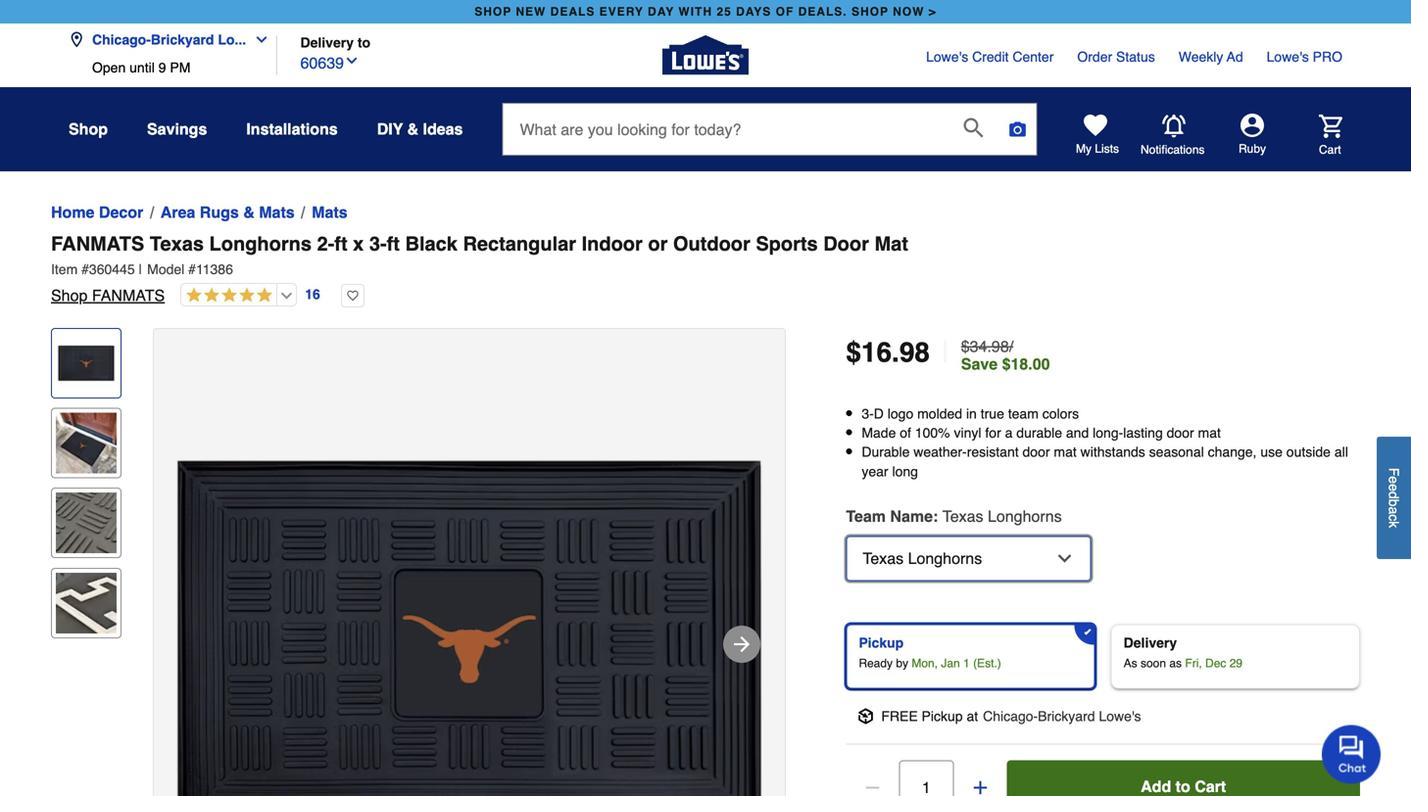 Task type: describe. For each thing, give the bounding box(es) containing it.
lowe's credit center
[[926, 49, 1054, 65]]

heart outline image
[[341, 284, 364, 308]]

lowe's home improvement notification center image
[[1162, 114, 1186, 138]]

1 vertical spatial mat
[[1054, 445, 1077, 460]]

1 shop from the left
[[474, 5, 512, 19]]

chicago- inside chicago-brickyard lo... button
[[92, 32, 151, 48]]

pickup ready by mon, jan 1 (est.)
[[859, 635, 1001, 671]]

dec
[[1205, 657, 1226, 671]]

notifications
[[1141, 143, 1205, 157]]

chicago-brickyard lo... button
[[69, 20, 277, 60]]

shop for shop
[[69, 120, 108, 138]]

add to cart button
[[1007, 761, 1360, 797]]

fanmats  #11386 - thumbnail2 image
[[56, 413, 117, 474]]

& inside area rugs & mats link
[[243, 203, 255, 221]]

weekly ad link
[[1179, 47, 1243, 67]]

ad
[[1227, 49, 1243, 65]]

lowe's home improvement lists image
[[1084, 114, 1107, 137]]

1 vertical spatial fanmats
[[92, 287, 165, 305]]

installations
[[246, 120, 338, 138]]

fanmats  #11386 - thumbnail3 image
[[56, 493, 117, 554]]

1 vertical spatial longhorns
[[988, 507, 1062, 526]]

home
[[51, 203, 95, 221]]

and
[[1066, 425, 1089, 441]]

cart button
[[1291, 114, 1342, 158]]

or
[[648, 233, 668, 255]]

a inside 3-d logo molded in true team colors made of 100% vinyl for a durable and long-lasting door mat durable weather-resistant door mat withstands seasonal change, use outside all year long
[[1005, 425, 1013, 441]]

weather-
[[913, 445, 967, 460]]

fanmats  #11386 image
[[154, 329, 785, 797]]

2 shop from the left
[[851, 5, 889, 19]]

order status link
[[1077, 47, 1155, 67]]

weekly ad
[[1179, 49, 1243, 65]]

2 mats from the left
[[312, 203, 347, 221]]

team
[[846, 507, 886, 526]]

option group containing pickup
[[838, 617, 1368, 697]]

pm
[[170, 60, 190, 75]]

1 vertical spatial |
[[942, 336, 949, 369]]

>
[[929, 5, 937, 19]]

free pickup at chicago-brickyard lowe's
[[881, 709, 1141, 725]]

lowe's for lowe's pro
[[1267, 49, 1309, 65]]

free
[[881, 709, 918, 725]]

fri,
[[1185, 657, 1202, 671]]

molded
[[917, 406, 962, 422]]

shop new deals every day with 25 days of deals. shop now >
[[474, 5, 937, 19]]

1 ft from the left
[[334, 233, 347, 255]]

open until 9 pm
[[92, 60, 190, 75]]

$ 16 . 98
[[846, 337, 930, 368]]

chevron down image
[[246, 32, 270, 48]]

black
[[405, 233, 458, 255]]

pickup inside pickup ready by mon, jan 1 (est.)
[[859, 635, 904, 651]]

mat
[[874, 233, 908, 255]]

fanmats inside fanmats texas longhorns 2-ft x 3-ft black rectangular indoor or outdoor sports door mat item # 360445 | model # 11386
[[51, 233, 144, 255]]

f
[[1386, 468, 1402, 476]]

change,
[[1208, 445, 1257, 460]]

ruby
[[1239, 142, 1266, 156]]

fanmats  #11386 - thumbnail image
[[56, 333, 117, 394]]

area rugs & mats
[[160, 203, 295, 221]]

minus image
[[863, 778, 882, 797]]

my lists
[[1076, 142, 1119, 156]]

1 horizontal spatial mat
[[1198, 425, 1221, 441]]

decor
[[99, 203, 143, 221]]

60639
[[300, 54, 344, 72]]

1 mats from the left
[[259, 203, 295, 221]]

outdoor
[[673, 233, 750, 255]]

as
[[1169, 657, 1182, 671]]

lowe's credit center link
[[926, 47, 1054, 67]]

home decor
[[51, 203, 143, 221]]

lists
[[1095, 142, 1119, 156]]

pro
[[1313, 49, 1342, 65]]

2 # from the left
[[188, 262, 196, 277]]

360445
[[89, 262, 135, 277]]

indoor
[[582, 233, 643, 255]]

by
[[896, 657, 908, 671]]

status
[[1116, 49, 1155, 65]]

plus image
[[970, 778, 990, 797]]

made
[[862, 425, 896, 441]]

new
[[516, 5, 546, 19]]

d
[[1386, 492, 1402, 499]]

f e e d b a c k button
[[1377, 437, 1411, 559]]

1 horizontal spatial brickyard
[[1038, 709, 1095, 725]]

resistant
[[967, 445, 1019, 460]]

2 ft from the left
[[387, 233, 400, 255]]

seasonal
[[1149, 445, 1204, 460]]

true
[[981, 406, 1004, 422]]

open
[[92, 60, 126, 75]]

installations button
[[246, 112, 338, 147]]

of
[[776, 5, 794, 19]]

1 vertical spatial 16
[[861, 337, 892, 368]]

0 vertical spatial cart
[[1319, 143, 1341, 157]]

1 vertical spatial texas
[[942, 507, 983, 526]]

3-d logo molded in true team colors made of 100% vinyl for a durable and long-lasting door mat durable weather-resistant door mat withstands seasonal change, use outside all year long
[[862, 406, 1348, 479]]

4.8 stars image
[[181, 287, 273, 305]]

year
[[862, 464, 888, 479]]

lowe's pro
[[1267, 49, 1342, 65]]

chicago-brickyard lo...
[[92, 32, 246, 48]]

diy
[[377, 120, 403, 138]]

k
[[1386, 521, 1402, 528]]

lowe's pro link
[[1267, 47, 1342, 67]]

order
[[1077, 49, 1112, 65]]

c
[[1386, 515, 1402, 521]]

mats link
[[312, 201, 347, 224]]

arrow right image
[[730, 633, 754, 657]]

long
[[892, 464, 918, 479]]

weekly
[[1179, 49, 1223, 65]]

at
[[967, 709, 978, 725]]

longhorns inside fanmats texas longhorns 2-ft x 3-ft black rectangular indoor or outdoor sports door mat item # 360445 | model # 11386
[[209, 233, 312, 255]]

brickyard inside button
[[151, 32, 214, 48]]

delivery for to
[[300, 35, 354, 50]]

a inside button
[[1386, 507, 1402, 515]]

11386
[[196, 262, 233, 277]]



Task type: vqa. For each thing, say whether or not it's contained in the screenshot.
option group containing Pickup
yes



Task type: locate. For each thing, give the bounding box(es) containing it.
fanmats
[[51, 233, 144, 255], [92, 287, 165, 305]]

texas right :
[[942, 507, 983, 526]]

100%
[[915, 425, 950, 441]]

1 horizontal spatial texas
[[942, 507, 983, 526]]

0 vertical spatial 16
[[305, 287, 320, 302]]

mon,
[[912, 657, 938, 671]]

lowe's for lowe's credit center
[[926, 49, 968, 65]]

texas inside fanmats texas longhorns 2-ft x 3-ft black rectangular indoor or outdoor sports door mat item # 360445 | model # 11386
[[150, 233, 204, 255]]

0 horizontal spatial texas
[[150, 233, 204, 255]]

team name : texas longhorns
[[846, 507, 1062, 526]]

|
[[139, 262, 142, 277], [942, 336, 949, 369]]

with
[[678, 5, 712, 19]]

pickup
[[859, 635, 904, 651], [922, 709, 963, 725]]

2 e from the top
[[1386, 484, 1402, 492]]

outside
[[1286, 445, 1331, 460]]

chicago-
[[92, 32, 151, 48], [983, 709, 1038, 725]]

16 left 98 on the top of page
[[861, 337, 892, 368]]

pickup left at
[[922, 709, 963, 725]]

1 vertical spatial pickup
[[922, 709, 963, 725]]

shop down open
[[69, 120, 108, 138]]

all
[[1334, 445, 1348, 460]]

withstands
[[1080, 445, 1145, 460]]

credit
[[972, 49, 1009, 65]]

e up 'b'
[[1386, 484, 1402, 492]]

1
[[963, 657, 970, 671]]

a up k
[[1386, 507, 1402, 515]]

0 horizontal spatial to
[[358, 35, 370, 50]]

chat invite button image
[[1322, 725, 1382, 784]]

16 left heart outline icon
[[305, 287, 320, 302]]

(est.)
[[973, 657, 1001, 671]]

delivery
[[300, 35, 354, 50], [1124, 635, 1177, 651]]

shop for shop fanmats
[[51, 287, 88, 305]]

e up d
[[1386, 476, 1402, 484]]

:
[[933, 507, 938, 526]]

1 horizontal spatial 16
[[861, 337, 892, 368]]

0 vertical spatial brickyard
[[151, 32, 214, 48]]

texas up 'model'
[[150, 233, 204, 255]]

my
[[1076, 142, 1092, 156]]

longhorns down resistant at the right bottom of the page
[[988, 507, 1062, 526]]

# right item
[[81, 262, 89, 277]]

1 vertical spatial brickyard
[[1038, 709, 1095, 725]]

0 vertical spatial door
[[1167, 425, 1194, 441]]

lowe's home improvement cart image
[[1319, 114, 1342, 138]]

use
[[1260, 445, 1283, 460]]

cart down lowe's home improvement cart image
[[1319, 143, 1341, 157]]

0 vertical spatial fanmats
[[51, 233, 144, 255]]

1 horizontal spatial longhorns
[[988, 507, 1062, 526]]

mat
[[1198, 425, 1221, 441], [1054, 445, 1077, 460]]

| right 98 on the top of page
[[942, 336, 949, 369]]

a right "for"
[[1005, 425, 1013, 441]]

0 horizontal spatial mat
[[1054, 445, 1077, 460]]

door
[[823, 233, 869, 255]]

as
[[1124, 657, 1137, 671]]

delivery inside delivery as soon as fri, dec 29
[[1124, 635, 1177, 651]]

1 e from the top
[[1386, 476, 1402, 484]]

b
[[1386, 499, 1402, 507]]

name
[[890, 507, 933, 526]]

0 horizontal spatial #
[[81, 262, 89, 277]]

1 # from the left
[[81, 262, 89, 277]]

1 vertical spatial 3-
[[862, 406, 874, 422]]

1 vertical spatial to
[[1176, 778, 1190, 796]]

now
[[893, 5, 924, 19]]

to for delivery
[[358, 35, 370, 50]]

shop fanmats
[[51, 287, 165, 305]]

chicago- right at
[[983, 709, 1038, 725]]

delivery up soon
[[1124, 635, 1177, 651]]

day
[[648, 5, 674, 19]]

lowe's left pro
[[1267, 49, 1309, 65]]

1 horizontal spatial to
[[1176, 778, 1190, 796]]

1 vertical spatial delivery
[[1124, 635, 1177, 651]]

delivery to
[[300, 35, 370, 50]]

d
[[874, 406, 884, 422]]

1 vertical spatial cart
[[1195, 778, 1226, 796]]

texas
[[150, 233, 204, 255], [942, 507, 983, 526]]

0 horizontal spatial delivery
[[300, 35, 354, 50]]

pickup image
[[858, 709, 873, 725]]

item number 3 6 0 4 4 5 and model number 1 1 3 8 6 element
[[51, 260, 1360, 279]]

Stepper number input field with increment and decrement buttons number field
[[899, 761, 954, 797]]

0 vertical spatial texas
[[150, 233, 204, 255]]

ft
[[334, 233, 347, 255], [387, 233, 400, 255]]

1 vertical spatial shop
[[51, 287, 88, 305]]

longhorns
[[209, 233, 312, 255], [988, 507, 1062, 526]]

shop
[[69, 120, 108, 138], [51, 287, 88, 305]]

to up chevron down image
[[358, 35, 370, 50]]

longhorns down area rugs & mats link on the left
[[209, 233, 312, 255]]

0 horizontal spatial cart
[[1195, 778, 1226, 796]]

& inside diy & ideas "button"
[[407, 120, 419, 138]]

1 horizontal spatial ft
[[387, 233, 400, 255]]

to for add
[[1176, 778, 1190, 796]]

every
[[599, 5, 644, 19]]

jan
[[941, 657, 960, 671]]

ideas
[[423, 120, 463, 138]]

1 horizontal spatial |
[[942, 336, 949, 369]]

# right 'model'
[[188, 262, 196, 277]]

to right add
[[1176, 778, 1190, 796]]

1 vertical spatial &
[[243, 203, 255, 221]]

0 horizontal spatial door
[[1023, 445, 1050, 460]]

area rugs & mats link
[[160, 201, 295, 224]]

0 horizontal spatial |
[[139, 262, 142, 277]]

3- inside fanmats texas longhorns 2-ft x 3-ft black rectangular indoor or outdoor sports door mat item # 360445 | model # 11386
[[369, 233, 387, 255]]

my lists link
[[1076, 114, 1119, 157]]

0 horizontal spatial lowe's
[[926, 49, 968, 65]]

& right the rugs
[[243, 203, 255, 221]]

None search field
[[502, 103, 1037, 171]]

shop left new on the top left of the page
[[474, 5, 512, 19]]

model
[[147, 262, 185, 277]]

to inside button
[[1176, 778, 1190, 796]]

0 vertical spatial |
[[139, 262, 142, 277]]

savings
[[147, 120, 207, 138]]

0 horizontal spatial pickup
[[859, 635, 904, 651]]

1 vertical spatial chicago-
[[983, 709, 1038, 725]]

search image
[[964, 118, 983, 137]]

shop left now
[[851, 5, 889, 19]]

0 horizontal spatial 16
[[305, 287, 320, 302]]

0 horizontal spatial &
[[243, 203, 255, 221]]

0 horizontal spatial longhorns
[[209, 233, 312, 255]]

lowe's left credit
[[926, 49, 968, 65]]

0 horizontal spatial mats
[[259, 203, 295, 221]]

0 vertical spatial shop
[[69, 120, 108, 138]]

mat up change, on the right of page
[[1198, 425, 1221, 441]]

9
[[158, 60, 166, 75]]

.
[[892, 337, 899, 368]]

shop
[[474, 5, 512, 19], [851, 5, 889, 19]]

| left 'model'
[[139, 262, 142, 277]]

savings button
[[147, 112, 207, 147]]

1 horizontal spatial lowe's
[[1099, 709, 1141, 725]]

1 vertical spatial door
[[1023, 445, 1050, 460]]

1 horizontal spatial a
[[1386, 507, 1402, 515]]

mats left mats link
[[259, 203, 295, 221]]

door up seasonal
[[1167, 425, 1194, 441]]

fanmats down 360445
[[92, 287, 165, 305]]

0 horizontal spatial brickyard
[[151, 32, 214, 48]]

days
[[736, 5, 771, 19]]

3- inside 3-d logo molded in true team colors made of 100% vinyl for a durable and long-lasting door mat durable weather-resistant door mat withstands seasonal change, use outside all year long
[[862, 406, 874, 422]]

$18.00
[[1002, 355, 1050, 373]]

add
[[1141, 778, 1171, 796]]

0 horizontal spatial chicago-
[[92, 32, 151, 48]]

0 vertical spatial pickup
[[859, 635, 904, 651]]

fanmats  #11386 - thumbnail4 image
[[56, 573, 117, 634]]

for
[[985, 425, 1001, 441]]

vinyl
[[954, 425, 981, 441]]

to
[[358, 35, 370, 50], [1176, 778, 1190, 796]]

order status
[[1077, 49, 1155, 65]]

ft right x
[[387, 233, 400, 255]]

diy & ideas button
[[377, 112, 463, 147]]

1 horizontal spatial mats
[[312, 203, 347, 221]]

1 horizontal spatial pickup
[[922, 709, 963, 725]]

shop new deals every day with 25 days of deals. shop now > link
[[471, 0, 940, 24]]

shop down item
[[51, 287, 88, 305]]

3-
[[369, 233, 387, 255], [862, 406, 874, 422]]

area
[[160, 203, 195, 221]]

1 horizontal spatial 3-
[[862, 406, 874, 422]]

cart right add
[[1195, 778, 1226, 796]]

ft left x
[[334, 233, 347, 255]]

25
[[717, 5, 732, 19]]

0 vertical spatial chicago-
[[92, 32, 151, 48]]

lowe's home improvement logo image
[[662, 12, 749, 98]]

$34.98 /
[[961, 338, 1013, 356]]

camera image
[[1008, 120, 1027, 139]]

fanmats up 360445
[[51, 233, 144, 255]]

delivery for as
[[1124, 635, 1177, 651]]

durable
[[1016, 425, 1062, 441]]

3- up the made
[[862, 406, 874, 422]]

2 horizontal spatial lowe's
[[1267, 49, 1309, 65]]

lowe's down as
[[1099, 709, 1141, 725]]

60639 button
[[300, 49, 360, 75]]

1 horizontal spatial &
[[407, 120, 419, 138]]

0 horizontal spatial 3-
[[369, 233, 387, 255]]

| inside fanmats texas longhorns 2-ft x 3-ft black rectangular indoor or outdoor sports door mat item # 360445 | model # 11386
[[139, 262, 142, 277]]

0 vertical spatial delivery
[[300, 35, 354, 50]]

add to cart
[[1141, 778, 1226, 796]]

brickyard right at
[[1038, 709, 1095, 725]]

soon
[[1141, 657, 1166, 671]]

0 horizontal spatial a
[[1005, 425, 1013, 441]]

0 vertical spatial to
[[358, 35, 370, 50]]

until
[[129, 60, 155, 75]]

pickup up the ready at the bottom of page
[[859, 635, 904, 651]]

option group
[[838, 617, 1368, 697]]

mat down "and"
[[1054, 445, 1077, 460]]

0 horizontal spatial ft
[[334, 233, 347, 255]]

1 horizontal spatial chicago-
[[983, 709, 1038, 725]]

0 vertical spatial mat
[[1198, 425, 1221, 441]]

0 vertical spatial longhorns
[[209, 233, 312, 255]]

chicago- up open
[[92, 32, 151, 48]]

location image
[[69, 32, 84, 48]]

mats up 2-
[[312, 203, 347, 221]]

0 horizontal spatial shop
[[474, 5, 512, 19]]

0 vertical spatial a
[[1005, 425, 1013, 441]]

lowe's
[[926, 49, 968, 65], [1267, 49, 1309, 65], [1099, 709, 1141, 725]]

1 horizontal spatial delivery
[[1124, 635, 1177, 651]]

colors
[[1042, 406, 1079, 422]]

#
[[81, 262, 89, 277], [188, 262, 196, 277]]

3- right x
[[369, 233, 387, 255]]

1 horizontal spatial door
[[1167, 425, 1194, 441]]

/
[[1009, 338, 1013, 356]]

home decor link
[[51, 201, 143, 224]]

item
[[51, 262, 78, 277]]

delivery up 60639
[[300, 35, 354, 50]]

ready
[[859, 657, 893, 671]]

1 horizontal spatial cart
[[1319, 143, 1341, 157]]

29
[[1229, 657, 1243, 671]]

1 horizontal spatial shop
[[851, 5, 889, 19]]

$
[[846, 337, 861, 368]]

fanmats texas longhorns 2-ft x 3-ft black rectangular indoor or outdoor sports door mat item # 360445 | model # 11386
[[51, 233, 908, 277]]

chevron down image
[[344, 53, 360, 69]]

Search Query text field
[[503, 104, 948, 155]]

& right "diy"
[[407, 120, 419, 138]]

1 horizontal spatial #
[[188, 262, 196, 277]]

brickyard up pm
[[151, 32, 214, 48]]

1 vertical spatial a
[[1386, 507, 1402, 515]]

0 vertical spatial 3-
[[369, 233, 387, 255]]

long-
[[1093, 425, 1123, 441]]

door down durable at the right bottom of the page
[[1023, 445, 1050, 460]]

0 vertical spatial &
[[407, 120, 419, 138]]



